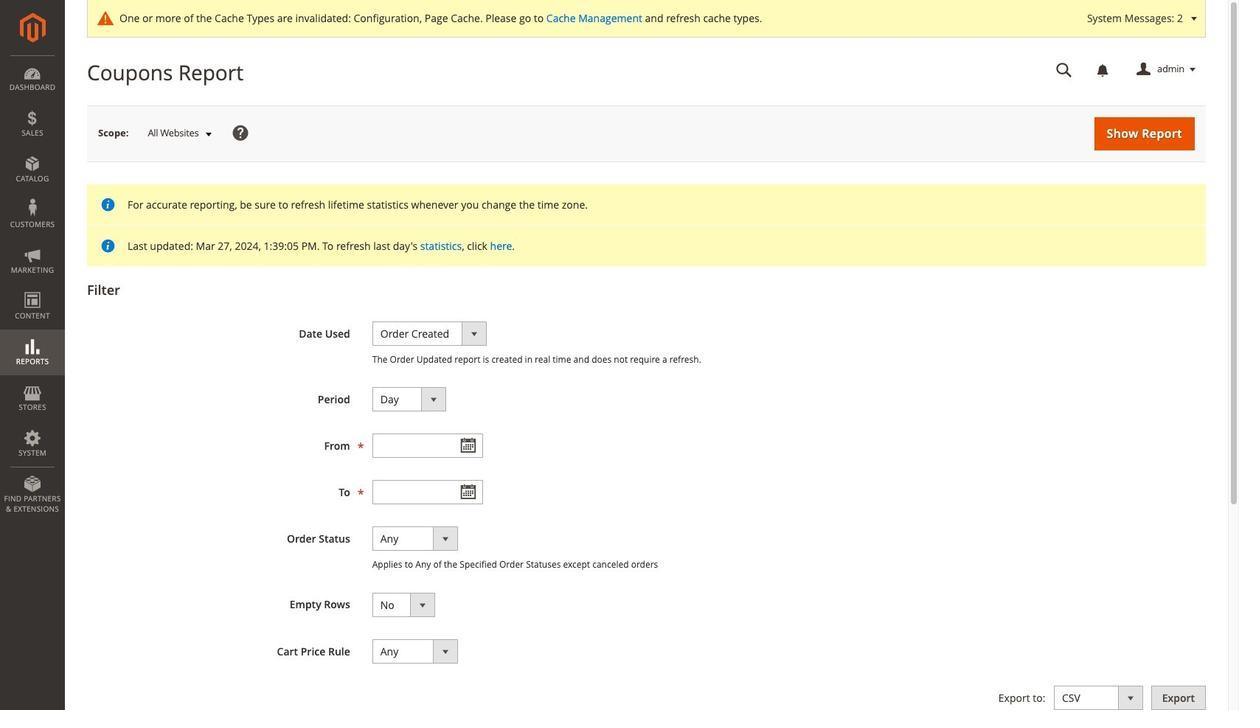 Task type: locate. For each thing, give the bounding box(es) containing it.
menu bar
[[0, 55, 65, 522]]

None text field
[[372, 480, 483, 505]]

None text field
[[1046, 57, 1083, 83], [372, 434, 483, 458], [1046, 57, 1083, 83], [372, 434, 483, 458]]

magento admin panel image
[[20, 13, 45, 43]]



